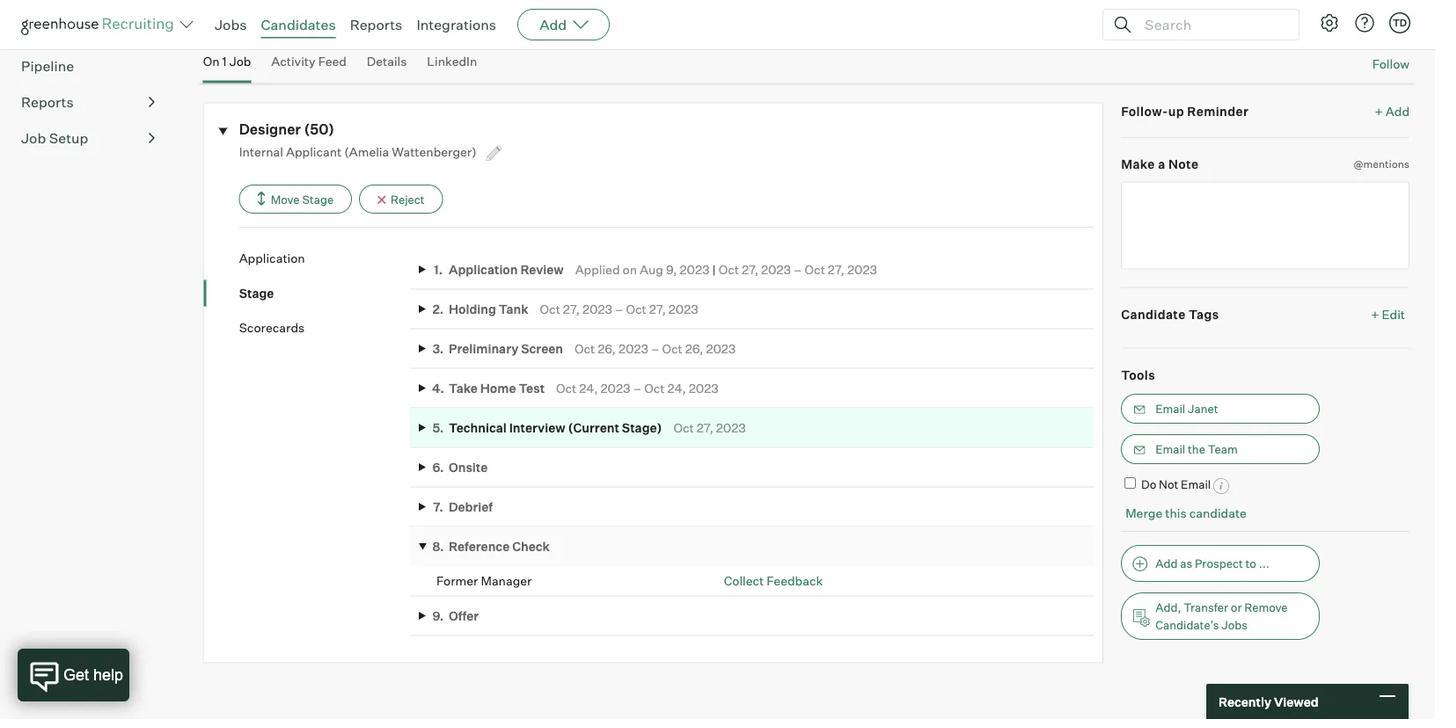 Task type: describe. For each thing, give the bounding box(es) containing it.
linkedin link
[[427, 54, 477, 80]]

add for add as prospect to ...
[[1155, 557, 1178, 571]]

feed
[[318, 54, 347, 70]]

follow link
[[1372, 56, 1410, 73]]

the
[[1188, 443, 1205, 457]]

email for email janet
[[1155, 403, 1185, 417]]

remove
[[1244, 601, 1288, 615]]

4.
[[432, 381, 444, 397]]

move stage button
[[239, 185, 352, 214]]

on 1 job link
[[203, 54, 251, 80]]

+ add link
[[1375, 103, 1410, 120]]

activity
[[271, 54, 316, 70]]

make
[[1121, 157, 1155, 173]]

configure image
[[1319, 12, 1340, 33]]

technical
[[449, 421, 507, 436]]

tags
[[1189, 307, 1219, 323]]

preliminary
[[449, 342, 519, 357]]

offer
[[449, 609, 479, 625]]

reports link for job setup link
[[21, 92, 155, 113]]

pipeline
[[21, 58, 74, 75]]

debrief
[[449, 500, 493, 516]]

add for add
[[540, 16, 567, 33]]

– down on
[[615, 302, 623, 318]]

not
[[1159, 478, 1178, 492]]

1. application review applied on  aug 9, 2023 | oct 27, 2023 – oct 27, 2023
[[434, 262, 877, 278]]

edit
[[1382, 307, 1405, 323]]

stage inside "move stage" button
[[302, 193, 334, 207]]

former manager
[[436, 574, 532, 590]]

to
[[1246, 557, 1256, 571]]

email the team button
[[1121, 435, 1320, 465]]

application link
[[239, 250, 410, 268]]

headline
[[239, 17, 288, 33]]

@mentions link
[[1354, 156, 1410, 173]]

+ edit link
[[1367, 303, 1410, 327]]

take
[[449, 381, 478, 397]]

recently viewed
[[1219, 694, 1319, 710]]

...
[[1259, 557, 1269, 571]]

tank
[[499, 302, 529, 318]]

applicant
[[286, 144, 342, 160]]

1 horizontal spatial candidates link
[[261, 16, 336, 33]]

2.
[[432, 302, 444, 318]]

do
[[1141, 478, 1156, 492]]

@mentions
[[1354, 158, 1410, 171]]

aug
[[640, 262, 663, 278]]

candidate's
[[1155, 619, 1219, 633]]

email the team
[[1155, 443, 1238, 457]]

collect feedback
[[724, 574, 823, 590]]

collect
[[724, 574, 764, 590]]

5.
[[432, 421, 444, 436]]

setup
[[49, 130, 88, 148]]

home
[[480, 381, 516, 397]]

|
[[712, 262, 716, 278]]

merge this candidate
[[1126, 506, 1247, 522]]

stage link
[[239, 285, 410, 302]]

add as prospect to ...
[[1155, 557, 1269, 571]]

viewed
[[1274, 694, 1319, 710]]

merge this candidate link
[[1126, 506, 1247, 522]]

td button
[[1389, 12, 1411, 33]]

candidate
[[1121, 307, 1186, 323]]

add, transfer or remove candidate's jobs
[[1155, 601, 1288, 633]]

follow-up reminder
[[1121, 104, 1249, 119]]

move
[[271, 193, 300, 207]]

a for make
[[1158, 157, 1166, 173]]

+ add
[[1375, 104, 1410, 119]]

review
[[520, 262, 564, 278]]

a for add
[[230, 17, 236, 33]]

+ edit
[[1371, 307, 1405, 323]]

2 24, from the left
[[667, 381, 686, 397]]

on 1 job
[[203, 54, 251, 70]]

– down 1. application review applied on  aug 9, 2023 | oct 27, 2023 – oct 27, 2023
[[651, 342, 659, 357]]

2 vertical spatial email
[[1181, 478, 1211, 492]]

screen
[[521, 342, 563, 357]]

1 horizontal spatial application
[[449, 262, 518, 278]]

1 horizontal spatial reports
[[350, 16, 402, 33]]

1 horizontal spatial candidates
[[261, 16, 336, 33]]

scorecards
[[239, 321, 305, 336]]

Do Not Email checkbox
[[1125, 478, 1136, 490]]

tools
[[1121, 368, 1155, 383]]

wattenberger)
[[392, 144, 477, 160]]

recently
[[1219, 694, 1271, 710]]

application inside application link
[[239, 251, 305, 267]]

reminder
[[1187, 104, 1249, 119]]

0 horizontal spatial candidates link
[[21, 20, 155, 41]]

follow-
[[1121, 104, 1168, 119]]

jobs link
[[215, 16, 247, 33]]

job inside on 1 job link
[[229, 54, 251, 70]]

linkedin
[[427, 54, 477, 70]]

integrations link
[[417, 16, 496, 33]]

email for email the team
[[1155, 443, 1185, 457]]

– up stage)
[[633, 381, 642, 397]]

2. holding tank oct 27, 2023 – oct 27, 2023
[[432, 302, 698, 318]]

add, transfer or remove candidate's jobs button
[[1121, 593, 1320, 641]]

9.
[[432, 609, 444, 625]]



Task type: locate. For each thing, give the bounding box(es) containing it.
1 vertical spatial a
[[1158, 157, 1166, 173]]

applied
[[575, 262, 620, 278]]

move stage
[[271, 193, 334, 207]]

candidate tags
[[1121, 307, 1219, 323]]

1 horizontal spatial 24,
[[667, 381, 686, 397]]

reports link up details
[[350, 16, 402, 33]]

job inside job setup link
[[21, 130, 46, 148]]

add inside 'button'
[[1155, 557, 1178, 571]]

jobs
[[215, 16, 247, 33], [1222, 619, 1248, 633]]

3. preliminary screen oct 26, 2023 – oct 26, 2023
[[433, 342, 736, 357]]

a
[[230, 17, 236, 33], [1158, 157, 1166, 173]]

stage)
[[622, 421, 662, 436]]

(50)
[[304, 121, 334, 139]]

1 vertical spatial reports
[[21, 94, 74, 111]]

8. reference check
[[432, 540, 550, 555]]

email right not
[[1181, 478, 1211, 492]]

interview
[[509, 421, 565, 436]]

Search text field
[[1140, 12, 1283, 37]]

0 vertical spatial jobs
[[215, 16, 247, 33]]

a left the headline
[[230, 17, 236, 33]]

on
[[623, 262, 637, 278]]

candidates link
[[261, 16, 336, 33], [21, 20, 155, 41]]

0 vertical spatial a
[[230, 17, 236, 33]]

24, up oct 27, 2023
[[667, 381, 686, 397]]

holding
[[449, 302, 496, 318]]

26,
[[598, 342, 616, 357], [685, 342, 703, 357]]

– right the |
[[794, 262, 802, 278]]

0 vertical spatial email
[[1155, 403, 1185, 417]]

1 horizontal spatial stage
[[302, 193, 334, 207]]

td button
[[1386, 9, 1414, 37]]

add,
[[1155, 601, 1181, 615]]

stage right move on the left top of the page
[[302, 193, 334, 207]]

0 vertical spatial +
[[1375, 104, 1383, 119]]

+ left edit
[[1371, 307, 1379, 323]]

email inside button
[[1155, 403, 1185, 417]]

designer (50)
[[239, 121, 334, 139]]

up
[[1168, 104, 1184, 119]]

integrations
[[417, 16, 496, 33]]

collect feedback link
[[724, 574, 823, 590]]

candidate
[[1189, 506, 1247, 522]]

1 horizontal spatial reports link
[[350, 16, 402, 33]]

former
[[436, 574, 478, 590]]

0 horizontal spatial job
[[21, 130, 46, 148]]

+ down follow
[[1375, 104, 1383, 119]]

application down move on the left top of the page
[[239, 251, 305, 267]]

reports
[[350, 16, 402, 33], [21, 94, 74, 111]]

0 horizontal spatial reports
[[21, 94, 74, 111]]

6. onsite
[[432, 461, 488, 476]]

email inside button
[[1155, 443, 1185, 457]]

reject button
[[359, 185, 443, 214]]

designer
[[239, 121, 301, 139]]

this
[[1165, 506, 1187, 522]]

email left janet
[[1155, 403, 1185, 417]]

jobs down or
[[1222, 619, 1248, 633]]

make a note
[[1121, 157, 1199, 173]]

4. take home test oct 24, 2023 – oct 24, 2023
[[432, 381, 719, 397]]

details
[[367, 54, 407, 70]]

janet
[[1188, 403, 1218, 417]]

check
[[512, 540, 550, 555]]

1 vertical spatial email
[[1155, 443, 1185, 457]]

0 horizontal spatial jobs
[[215, 16, 247, 33]]

1 vertical spatial +
[[1371, 307, 1379, 323]]

reports down pipeline
[[21, 94, 74, 111]]

9. offer
[[432, 609, 479, 625]]

note
[[1168, 157, 1199, 173]]

jobs inside add, transfer or remove candidate's jobs
[[1222, 619, 1248, 633]]

manager
[[481, 574, 532, 590]]

internal
[[239, 144, 283, 160]]

1 horizontal spatial job
[[229, 54, 251, 70]]

–
[[794, 262, 802, 278], [615, 302, 623, 318], [651, 342, 659, 357], [633, 381, 642, 397]]

reports link up job setup link
[[21, 92, 155, 113]]

or
[[1231, 601, 1242, 615]]

0 vertical spatial stage
[[302, 193, 334, 207]]

candidates up pipeline
[[21, 22, 99, 39]]

1 vertical spatial job
[[21, 130, 46, 148]]

job
[[229, 54, 251, 70], [21, 130, 46, 148]]

add inside popup button
[[540, 16, 567, 33]]

application
[[239, 251, 305, 267], [449, 262, 518, 278]]

+ for + add
[[1375, 104, 1383, 119]]

a left note
[[1158, 157, 1166, 173]]

6.
[[432, 461, 444, 476]]

1 horizontal spatial jobs
[[1222, 619, 1248, 633]]

activity feed
[[271, 54, 347, 70]]

job setup
[[21, 130, 88, 148]]

1 26, from the left
[[598, 342, 616, 357]]

1 horizontal spatial a
[[1158, 157, 1166, 173]]

1 horizontal spatial 26,
[[685, 342, 703, 357]]

email left the
[[1155, 443, 1185, 457]]

0 horizontal spatial 24,
[[579, 381, 598, 397]]

add a headline
[[203, 17, 288, 33]]

0 vertical spatial job
[[229, 54, 251, 70]]

1.
[[434, 262, 443, 278]]

1 vertical spatial reports link
[[21, 92, 155, 113]]

prospect
[[1195, 557, 1243, 571]]

internal applicant (amelia wattenberger)
[[239, 144, 479, 160]]

merge
[[1126, 506, 1163, 522]]

stage inside stage link
[[239, 286, 274, 301]]

jobs up on 1 job
[[215, 16, 247, 33]]

1 vertical spatial stage
[[239, 286, 274, 301]]

(current
[[568, 421, 619, 436]]

26, up 4. take home test oct 24, 2023 – oct 24, 2023
[[598, 342, 616, 357]]

add for add a headline
[[203, 17, 227, 33]]

reports up details
[[350, 16, 402, 33]]

do not email
[[1141, 478, 1211, 492]]

+
[[1375, 104, 1383, 119], [1371, 307, 1379, 323]]

1
[[222, 54, 227, 70]]

onsite
[[449, 461, 488, 476]]

greenhouse recruiting image
[[21, 14, 180, 35]]

add as prospect to ... button
[[1121, 546, 1320, 583]]

None text field
[[1121, 182, 1410, 270]]

candidates link up activity
[[261, 16, 336, 33]]

0 vertical spatial reports
[[350, 16, 402, 33]]

feedback
[[767, 574, 823, 590]]

candidates up activity
[[261, 16, 336, 33]]

0 horizontal spatial application
[[239, 251, 305, 267]]

27,
[[742, 262, 759, 278], [828, 262, 845, 278], [563, 302, 580, 318], [649, 302, 666, 318], [697, 421, 713, 436]]

reports link for integrations link
[[350, 16, 402, 33]]

0 horizontal spatial 26,
[[598, 342, 616, 357]]

24, down 3. preliminary screen oct 26, 2023 – oct 26, 2023
[[579, 381, 598, 397]]

26, up oct 27, 2023
[[685, 342, 703, 357]]

0 horizontal spatial reports link
[[21, 92, 155, 113]]

email janet
[[1155, 403, 1218, 417]]

0 vertical spatial reports link
[[350, 16, 402, 33]]

0 horizontal spatial a
[[230, 17, 236, 33]]

on
[[203, 54, 220, 70]]

job setup link
[[21, 128, 155, 149]]

(amelia
[[344, 144, 389, 160]]

0 horizontal spatial stage
[[239, 286, 274, 301]]

email
[[1155, 403, 1185, 417], [1155, 443, 1185, 457], [1181, 478, 1211, 492]]

activity feed link
[[271, 54, 347, 80]]

td
[[1393, 17, 1407, 29]]

application up holding
[[449, 262, 518, 278]]

job right 1
[[229, 54, 251, 70]]

1 24, from the left
[[579, 381, 598, 397]]

transfer
[[1184, 601, 1228, 615]]

follow
[[1372, 57, 1410, 72]]

7. debrief
[[433, 500, 493, 516]]

candidates link up pipeline "link"
[[21, 20, 155, 41]]

0 horizontal spatial candidates
[[21, 22, 99, 39]]

2 26, from the left
[[685, 342, 703, 357]]

2023
[[680, 262, 710, 278], [761, 262, 791, 278], [847, 262, 877, 278], [582, 302, 612, 318], [669, 302, 698, 318], [619, 342, 648, 357], [706, 342, 736, 357], [601, 381, 631, 397], [689, 381, 719, 397], [716, 421, 746, 436]]

8.
[[432, 540, 444, 555]]

job left setup
[[21, 130, 46, 148]]

test
[[519, 381, 545, 397]]

team
[[1208, 443, 1238, 457]]

+ for + edit
[[1371, 307, 1379, 323]]

oct
[[719, 262, 739, 278], [805, 262, 825, 278], [540, 302, 560, 318], [626, 302, 646, 318], [575, 342, 595, 357], [662, 342, 683, 357], [556, 381, 577, 397], [644, 381, 665, 397], [674, 421, 694, 436]]

stage up the "scorecards"
[[239, 286, 274, 301]]

1 vertical spatial jobs
[[1222, 619, 1248, 633]]



Task type: vqa. For each thing, say whether or not it's contained in the screenshot.


